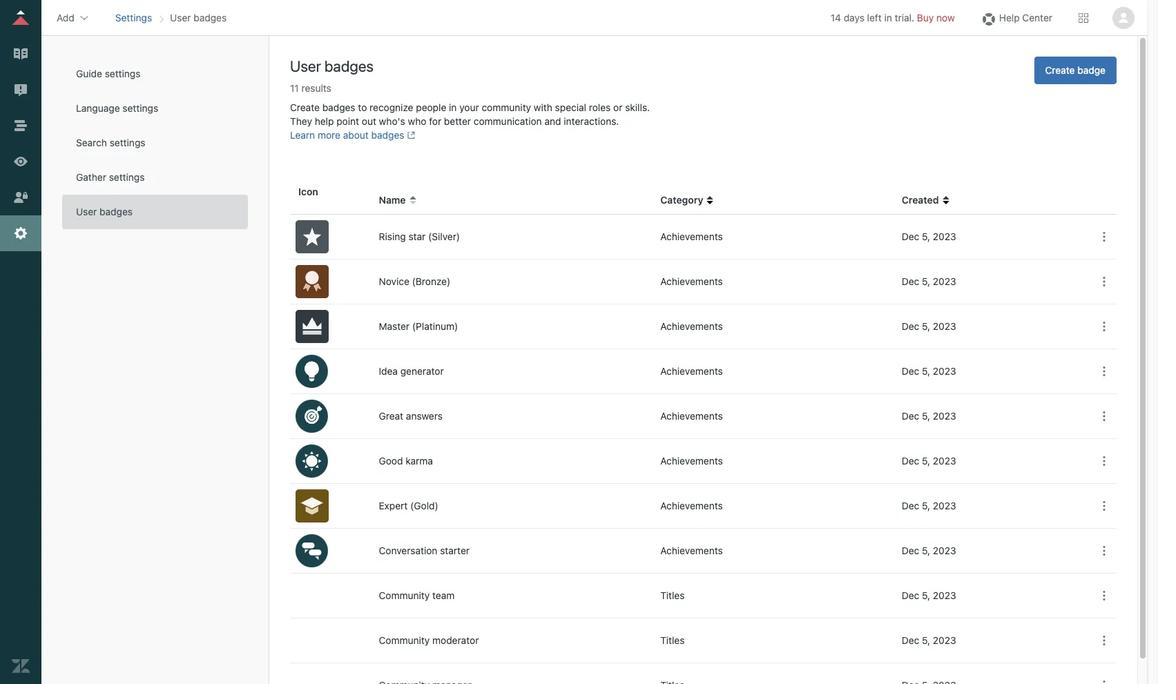 Task type: vqa. For each thing, say whether or not it's contained in the screenshot.
Rising
yes



Task type: describe. For each thing, give the bounding box(es) containing it.
1 horizontal spatial user badges
[[170, 11, 227, 23]]

14
[[831, 11, 842, 23]]

who
[[408, 115, 427, 127]]

2023 for community team
[[934, 590, 957, 602]]

achievements for idea generator
[[661, 366, 723, 377]]

create badge
[[1046, 64, 1106, 76]]

achievements for novice (bronze)
[[661, 276, 723, 287]]

guide
[[76, 68, 102, 79]]

achievements for great answers
[[661, 410, 723, 422]]

search
[[76, 137, 107, 149]]

zendesk image
[[12, 658, 30, 676]]

2023 for great answers
[[934, 410, 957, 422]]

expert
[[379, 500, 408, 512]]

icon
[[299, 186, 318, 198]]

guide settings link
[[62, 57, 248, 91]]

name button
[[379, 193, 417, 207]]

learn more about badges link
[[290, 129, 415, 141]]

and
[[545, 115, 561, 127]]

master (platinum)
[[379, 321, 458, 332]]

language settings link
[[62, 91, 248, 126]]

starter
[[440, 545, 470, 557]]

achievements for rising star (silver)
[[661, 231, 723, 243]]

dec for community team
[[902, 590, 920, 602]]

settings for gather settings
[[109, 171, 145, 183]]

guide settings
[[76, 68, 141, 79]]

community for community team
[[379, 590, 430, 602]]

dec 5, 2023 for good karma
[[902, 455, 957, 467]]

help center button
[[976, 7, 1057, 28]]

dec for idea generator
[[902, 366, 920, 377]]

settings for guide settings
[[105, 68, 141, 79]]

communication
[[474, 115, 542, 127]]

2023 for conversation starter
[[934, 545, 957, 557]]

community
[[482, 102, 531, 113]]

generator
[[401, 366, 444, 377]]

11
[[290, 82, 299, 94]]

(platinum)
[[412, 321, 458, 332]]

user inside "navigation"
[[170, 11, 191, 23]]

help
[[315, 115, 334, 127]]

2023 for master (platinum)
[[934, 321, 957, 332]]

achievements for expert (gold)
[[661, 500, 723, 512]]

dec 5, 2023 for rising star (silver)
[[902, 231, 957, 243]]

interactions.
[[564, 115, 619, 127]]

karma
[[406, 455, 433, 467]]

center
[[1023, 11, 1053, 23]]

dec 5, 2023 for expert (gold)
[[902, 500, 957, 512]]

5, for idea generator
[[923, 366, 931, 377]]

settings
[[115, 11, 152, 23]]

in inside create badges to recognize people in your community with special roles or skills. they help point out who's who for better communication and interactions.
[[449, 102, 457, 113]]

master
[[379, 321, 410, 332]]

2023 for good karma
[[934, 455, 957, 467]]

user badges link
[[62, 195, 248, 229]]

14 days left in trial. buy now
[[831, 11, 956, 23]]

buy
[[918, 11, 935, 23]]

search settings link
[[62, 126, 248, 160]]

(gold)
[[411, 500, 439, 512]]

dec for great answers
[[902, 410, 920, 422]]

gather settings
[[76, 171, 145, 183]]

your
[[460, 102, 479, 113]]

2023 for idea generator
[[934, 366, 957, 377]]

out
[[362, 115, 377, 127]]

skills.
[[626, 102, 650, 113]]

5, for great answers
[[923, 410, 931, 422]]

badge
[[1078, 64, 1106, 76]]

rising
[[379, 231, 406, 243]]

who's
[[379, 115, 405, 127]]

2023 for rising star (silver)
[[934, 231, 957, 243]]

point
[[337, 115, 359, 127]]

5, for conversation starter
[[923, 545, 931, 557]]

dec for expert (gold)
[[902, 500, 920, 512]]

help
[[1000, 11, 1020, 23]]

badges inside create badges to recognize people in your community with special roles or skills. they help point out who's who for better communication and interactions.
[[323, 102, 356, 113]]

titles for team
[[661, 590, 685, 602]]

11 results
[[290, 82, 332, 94]]

community team
[[379, 590, 455, 602]]

roles
[[589, 102, 611, 113]]

arrange content image
[[12, 117, 30, 135]]

5, for master (platinum)
[[923, 321, 931, 332]]

moderate content image
[[12, 81, 30, 99]]

5, for novice (bronze)
[[923, 276, 931, 287]]

dec 5, 2023 for idea generator
[[902, 366, 957, 377]]

(opens in a new tab) image
[[405, 132, 415, 140]]

learn more about badges
[[290, 129, 405, 141]]

dec for community moderator
[[902, 635, 920, 647]]

add
[[57, 11, 74, 23]]

(silver)
[[428, 231, 460, 243]]

community moderator
[[379, 635, 479, 647]]

customize design image
[[12, 153, 30, 171]]

navigation containing settings
[[112, 7, 230, 28]]

about
[[343, 129, 369, 141]]

help center
[[1000, 11, 1053, 23]]

1 vertical spatial user
[[290, 57, 321, 75]]

0 horizontal spatial user
[[76, 206, 97, 218]]

created button
[[902, 193, 951, 207]]

dec for master (platinum)
[[902, 321, 920, 332]]

dec 5, 2023 for conversation starter
[[902, 545, 957, 557]]

days
[[844, 11, 865, 23]]

expert (gold)
[[379, 500, 439, 512]]

dec 5, 2023 for community team
[[902, 590, 957, 602]]

results
[[302, 82, 332, 94]]

novice
[[379, 276, 410, 287]]

to
[[358, 102, 367, 113]]

conversation
[[379, 545, 438, 557]]

moderator
[[433, 635, 479, 647]]

5, for community moderator
[[923, 635, 931, 647]]

trial.
[[895, 11, 915, 23]]

idea
[[379, 366, 398, 377]]

rising star (silver)
[[379, 231, 460, 243]]

or
[[614, 102, 623, 113]]



Task type: locate. For each thing, give the bounding box(es) containing it.
5 dec 5, 2023 from the top
[[902, 410, 957, 422]]

7 dec 5, 2023 from the top
[[902, 500, 957, 512]]

create left the badge
[[1046, 64, 1076, 76]]

achievements for conversation starter
[[661, 545, 723, 557]]

2 achievements from the top
[[661, 276, 723, 287]]

6 2023 from the top
[[934, 455, 957, 467]]

4 2023 from the top
[[934, 366, 957, 377]]

1 vertical spatial community
[[379, 635, 430, 647]]

for
[[429, 115, 442, 127]]

create badges to recognize people in your community with special roles or skills. they help point out who's who for better communication and interactions.
[[290, 102, 650, 127]]

great answers
[[379, 410, 443, 422]]

people
[[416, 102, 447, 113]]

user right settings
[[170, 11, 191, 23]]

8 5, from the top
[[923, 545, 931, 557]]

2 vertical spatial user
[[76, 206, 97, 218]]

2 5, from the top
[[923, 276, 931, 287]]

user
[[170, 11, 191, 23], [290, 57, 321, 75], [76, 206, 97, 218]]

2 horizontal spatial user badges
[[290, 57, 374, 75]]

1 titles from the top
[[661, 590, 685, 602]]

5, for rising star (silver)
[[923, 231, 931, 243]]

settings
[[105, 68, 141, 79], [123, 102, 158, 114], [110, 137, 145, 149], [109, 171, 145, 183]]

navigation
[[112, 7, 230, 28]]

4 dec 5, 2023 from the top
[[902, 366, 957, 377]]

1 dec from the top
[[902, 231, 920, 243]]

4 achievements from the top
[[661, 366, 723, 377]]

2 community from the top
[[379, 635, 430, 647]]

dec 5, 2023 for great answers
[[902, 410, 957, 422]]

community left team
[[379, 590, 430, 602]]

7 2023 from the top
[[934, 500, 957, 512]]

user badges up results
[[290, 57, 374, 75]]

answers
[[406, 410, 443, 422]]

titles
[[661, 590, 685, 602], [661, 635, 685, 647]]

conversation starter
[[379, 545, 470, 557]]

9 2023 from the top
[[934, 590, 957, 602]]

3 2023 from the top
[[934, 321, 957, 332]]

1 horizontal spatial in
[[885, 11, 893, 23]]

1 vertical spatial user badges
[[290, 57, 374, 75]]

dec for novice (bronze)
[[902, 276, 920, 287]]

user badges down gather settings
[[76, 206, 133, 218]]

2023 for novice (bronze)
[[934, 276, 957, 287]]

star
[[409, 231, 426, 243]]

0 vertical spatial create
[[1046, 64, 1076, 76]]

user permissions image
[[12, 189, 30, 207]]

5,
[[923, 231, 931, 243], [923, 276, 931, 287], [923, 321, 931, 332], [923, 366, 931, 377], [923, 410, 931, 422], [923, 455, 931, 467], [923, 500, 931, 512], [923, 545, 931, 557], [923, 590, 931, 602], [923, 635, 931, 647]]

dec 5, 2023 for novice (bronze)
[[902, 276, 957, 287]]

0 horizontal spatial create
[[290, 102, 320, 113]]

5 dec from the top
[[902, 410, 920, 422]]

7 achievements from the top
[[661, 500, 723, 512]]

settings right guide
[[105, 68, 141, 79]]

settings right search
[[110, 137, 145, 149]]

1 vertical spatial create
[[290, 102, 320, 113]]

create inside button
[[1046, 64, 1076, 76]]

3 dec 5, 2023 from the top
[[902, 321, 957, 332]]

achievements for master (platinum)
[[661, 321, 723, 332]]

5, for community team
[[923, 590, 931, 602]]

left
[[868, 11, 882, 23]]

search settings
[[76, 137, 145, 149]]

6 5, from the top
[[923, 455, 931, 467]]

(bronze)
[[412, 276, 451, 287]]

learn
[[290, 129, 315, 141]]

5 2023 from the top
[[934, 410, 957, 422]]

2 dec from the top
[[902, 276, 920, 287]]

achievements for good karma
[[661, 455, 723, 467]]

4 5, from the top
[[923, 366, 931, 377]]

1 achievements from the top
[[661, 231, 723, 243]]

dec
[[902, 231, 920, 243], [902, 276, 920, 287], [902, 321, 920, 332], [902, 366, 920, 377], [902, 410, 920, 422], [902, 455, 920, 467], [902, 500, 920, 512], [902, 545, 920, 557], [902, 590, 920, 602], [902, 635, 920, 647]]

recognize
[[370, 102, 414, 113]]

9 dec 5, 2023 from the top
[[902, 590, 957, 602]]

10 5, from the top
[[923, 635, 931, 647]]

2 vertical spatial user badges
[[76, 206, 133, 218]]

dec 5, 2023 for community moderator
[[902, 635, 957, 647]]

gather settings link
[[62, 160, 248, 195]]

create
[[1046, 64, 1076, 76], [290, 102, 320, 113]]

6 dec 5, 2023 from the top
[[902, 455, 957, 467]]

language settings
[[76, 102, 158, 114]]

3 achievements from the top
[[661, 321, 723, 332]]

2 horizontal spatial user
[[290, 57, 321, 75]]

6 dec from the top
[[902, 455, 920, 467]]

9 dec from the top
[[902, 590, 920, 602]]

9 5, from the top
[[923, 590, 931, 602]]

5, for expert (gold)
[[923, 500, 931, 512]]

community down "community team"
[[379, 635, 430, 647]]

0 vertical spatial user
[[170, 11, 191, 23]]

badges
[[194, 11, 227, 23], [325, 57, 374, 75], [323, 102, 356, 113], [372, 129, 405, 141], [100, 206, 133, 218]]

user up 11 results
[[290, 57, 321, 75]]

titles for moderator
[[661, 635, 685, 647]]

1 horizontal spatial create
[[1046, 64, 1076, 76]]

1 vertical spatial in
[[449, 102, 457, 113]]

7 5, from the top
[[923, 500, 931, 512]]

5, for good karma
[[923, 455, 931, 467]]

1 5, from the top
[[923, 231, 931, 243]]

settings right "gather"
[[109, 171, 145, 183]]

created
[[902, 194, 939, 206]]

8 dec from the top
[[902, 545, 920, 557]]

dec 5, 2023 for master (platinum)
[[902, 321, 957, 332]]

2 titles from the top
[[661, 635, 685, 647]]

with
[[534, 102, 553, 113]]

1 vertical spatial titles
[[661, 635, 685, 647]]

settings link
[[115, 11, 152, 23]]

5 5, from the top
[[923, 410, 931, 422]]

create up they
[[290, 102, 320, 113]]

novice (bronze)
[[379, 276, 451, 287]]

in up better
[[449, 102, 457, 113]]

gather
[[76, 171, 106, 183]]

1 dec 5, 2023 from the top
[[902, 231, 957, 243]]

0 horizontal spatial in
[[449, 102, 457, 113]]

settings for language settings
[[123, 102, 158, 114]]

they
[[290, 115, 312, 127]]

settings image
[[12, 225, 30, 243]]

special
[[555, 102, 587, 113]]

7 dec from the top
[[902, 500, 920, 512]]

dec 5, 2023
[[902, 231, 957, 243], [902, 276, 957, 287], [902, 321, 957, 332], [902, 366, 957, 377], [902, 410, 957, 422], [902, 455, 957, 467], [902, 500, 957, 512], [902, 545, 957, 557], [902, 590, 957, 602], [902, 635, 957, 647]]

category button
[[661, 193, 715, 207]]

10 dec from the top
[[902, 635, 920, 647]]

good karma
[[379, 455, 433, 467]]

dec for conversation starter
[[902, 545, 920, 557]]

1 horizontal spatial user
[[170, 11, 191, 23]]

idea generator
[[379, 366, 444, 377]]

manage articles image
[[12, 45, 30, 63]]

settings for search settings
[[110, 137, 145, 149]]

10 dec 5, 2023 from the top
[[902, 635, 957, 647]]

8 achievements from the top
[[661, 545, 723, 557]]

1 2023 from the top
[[934, 231, 957, 243]]

3 dec from the top
[[902, 321, 920, 332]]

now
[[937, 11, 956, 23]]

6 achievements from the top
[[661, 455, 723, 467]]

team
[[433, 590, 455, 602]]

category
[[661, 194, 704, 206]]

2 2023 from the top
[[934, 276, 957, 287]]

in right 'left'
[[885, 11, 893, 23]]

create inside create badges to recognize people in your community with special roles or skills. they help point out who's who for better communication and interactions.
[[290, 102, 320, 113]]

0 vertical spatial titles
[[661, 590, 685, 602]]

more
[[318, 129, 341, 141]]

community for community moderator
[[379, 635, 430, 647]]

0 horizontal spatial user badges
[[76, 206, 133, 218]]

dec for good karma
[[902, 455, 920, 467]]

great
[[379, 410, 404, 422]]

0 vertical spatial community
[[379, 590, 430, 602]]

zendesk products image
[[1079, 13, 1089, 22]]

good
[[379, 455, 403, 467]]

add button
[[53, 7, 94, 28]]

0 vertical spatial user badges
[[170, 11, 227, 23]]

create for create badges to recognize people in your community with special roles or skills. they help point out who's who for better communication and interactions.
[[290, 102, 320, 113]]

5 achievements from the top
[[661, 410, 723, 422]]

1 community from the top
[[379, 590, 430, 602]]

3 5, from the top
[[923, 321, 931, 332]]

2023
[[934, 231, 957, 243], [934, 276, 957, 287], [934, 321, 957, 332], [934, 366, 957, 377], [934, 410, 957, 422], [934, 455, 957, 467], [934, 500, 957, 512], [934, 545, 957, 557], [934, 590, 957, 602], [934, 635, 957, 647]]

0 vertical spatial in
[[885, 11, 893, 23]]

better
[[444, 115, 471, 127]]

8 dec 5, 2023 from the top
[[902, 545, 957, 557]]

name
[[379, 194, 406, 206]]

4 dec from the top
[[902, 366, 920, 377]]

dec for rising star (silver)
[[902, 231, 920, 243]]

8 2023 from the top
[[934, 545, 957, 557]]

user down "gather"
[[76, 206, 97, 218]]

user badges right "settings" link
[[170, 11, 227, 23]]

create for create badge
[[1046, 64, 1076, 76]]

10 2023 from the top
[[934, 635, 957, 647]]

create badge button
[[1035, 57, 1117, 84]]

2023 for community moderator
[[934, 635, 957, 647]]

achievements
[[661, 231, 723, 243], [661, 276, 723, 287], [661, 321, 723, 332], [661, 366, 723, 377], [661, 410, 723, 422], [661, 455, 723, 467], [661, 500, 723, 512], [661, 545, 723, 557]]

2023 for expert (gold)
[[934, 500, 957, 512]]

2 dec 5, 2023 from the top
[[902, 276, 957, 287]]

settings down guide settings link
[[123, 102, 158, 114]]

language
[[76, 102, 120, 114]]

in
[[885, 11, 893, 23], [449, 102, 457, 113]]



